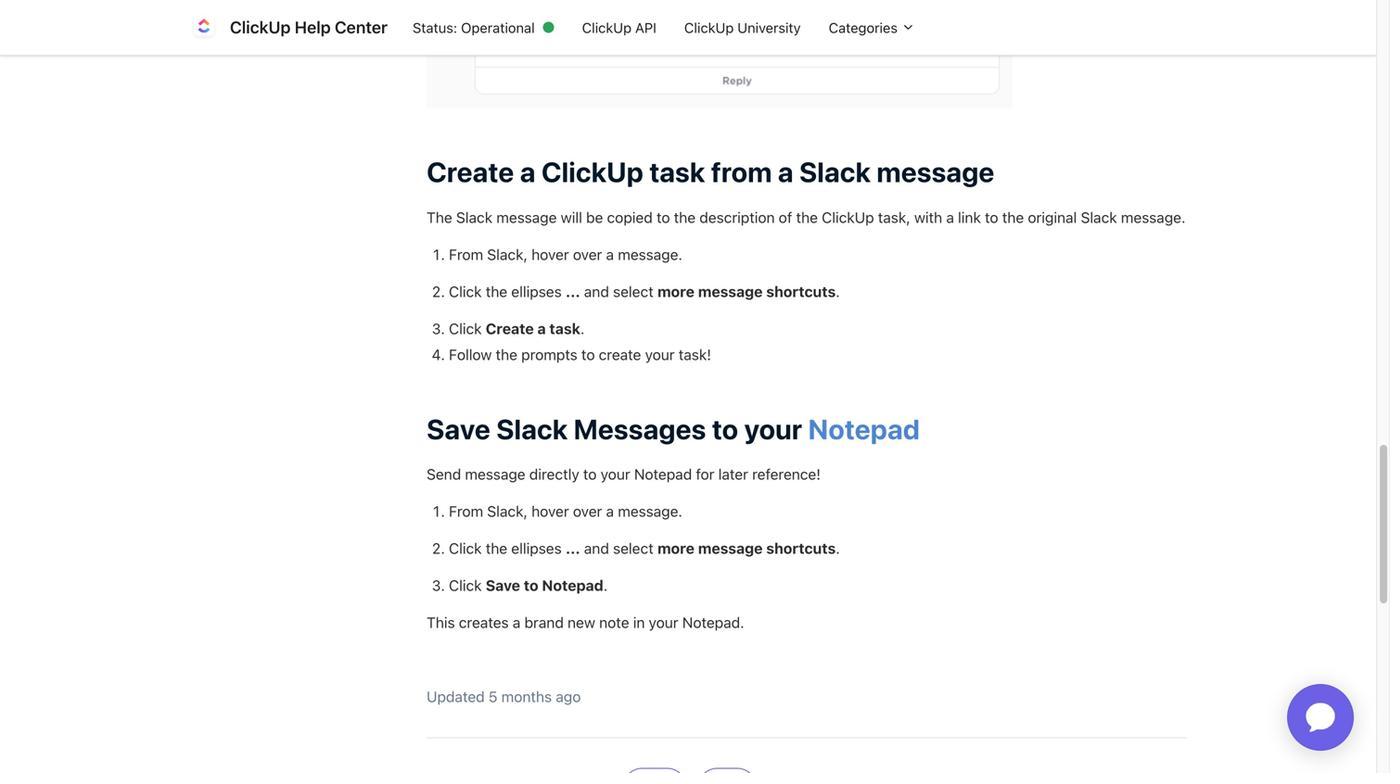 Task type: vqa. For each thing, say whether or not it's contained in the screenshot.
1st ... from the top of the page
yes



Task type: describe. For each thing, give the bounding box(es) containing it.
clickup university link
[[670, 10, 815, 45]]

the up follow
[[486, 283, 507, 300]]

click create a task . follow the prompts to create your task!
[[449, 320, 711, 364]]

clickup for clickup university
[[684, 19, 734, 35]]

0 vertical spatial create
[[427, 156, 514, 188]]

the inside click create a task . follow the prompts to create your task!
[[496, 346, 517, 364]]

status: operational
[[413, 19, 535, 35]]

5
[[489, 688, 497, 706]]

later
[[718, 466, 748, 483]]

clickup help center
[[230, 17, 388, 37]]

clickup up be
[[541, 156, 644, 188]]

your right in
[[649, 614, 678, 632]]

from for create a task
[[449, 246, 483, 263]]

message left will
[[496, 209, 557, 226]]

message up task!
[[698, 283, 763, 300]]

help
[[295, 17, 331, 37]]

click save to notepad .
[[449, 577, 608, 595]]

clickup left task,
[[822, 209, 874, 226]]

screenshot showing a comment in clickup which references a slack message. image
[[427, 0, 1013, 109]]

and for save to notepad
[[584, 540, 609, 558]]

create
[[599, 346, 641, 364]]

click the ellipses ... and select more message shortcuts . for create a task
[[449, 283, 840, 300]]

to right 'directly'
[[583, 466, 597, 483]]

shortcuts for save to notepad
[[766, 540, 836, 558]]

select for create a task
[[613, 283, 654, 300]]

link
[[958, 209, 981, 226]]

ellipses for save to notepad
[[511, 540, 562, 558]]

the up click save to notepad . on the left of the page
[[486, 540, 507, 558]]

0 vertical spatial message.
[[1121, 209, 1186, 226]]

clickup api link
[[568, 10, 670, 45]]

create a clickup task from a slack message
[[427, 156, 995, 188]]

university
[[737, 19, 801, 35]]

clickup help center link
[[189, 13, 399, 42]]

4 click from the top
[[449, 577, 482, 595]]

from
[[711, 156, 772, 188]]

more for create a task
[[657, 283, 695, 300]]

slack right original
[[1081, 209, 1117, 226]]

message right send
[[465, 466, 525, 483]]

save slack messages to your notepad
[[427, 413, 920, 446]]

for
[[696, 466, 715, 483]]

over for create a task
[[573, 246, 602, 263]]

the right "of"
[[796, 209, 818, 226]]

click inside click create a task . follow the prompts to create your task!
[[449, 320, 482, 338]]

be
[[586, 209, 603, 226]]

your up reference! on the right
[[744, 413, 802, 446]]

click the ellipses ... and select more message shortcuts . for save to notepad
[[449, 540, 840, 558]]

of
[[779, 209, 792, 226]]

send message directly to your notepad for later reference!
[[427, 466, 821, 483]]

this
[[427, 614, 455, 632]]

slack right the
[[456, 209, 493, 226]]

more for save to notepad
[[657, 540, 695, 558]]

api
[[635, 19, 657, 35]]

slack up the slack message will be copied to the description of the clickup task, with a link to the original slack message.
[[799, 156, 871, 188]]

description
[[700, 209, 775, 226]]

over for save to notepad
[[573, 503, 602, 520]]

new
[[568, 614, 595, 632]]

message up with
[[877, 156, 995, 188]]

categories button
[[815, 10, 929, 45]]

and for create a task
[[584, 283, 609, 300]]

your inside click create a task . follow the prompts to create your task!
[[645, 346, 675, 364]]

create inside click create a task . follow the prompts to create your task!
[[486, 320, 534, 338]]

the left original
[[1002, 209, 1024, 226]]

to right link
[[985, 209, 998, 226]]

notepad link
[[808, 413, 920, 446]]

updated
[[427, 688, 485, 706]]

1 click from the top
[[449, 283, 482, 300]]

messages
[[574, 413, 706, 446]]

creates
[[459, 614, 509, 632]]

to right copied
[[657, 209, 670, 226]]

task,
[[878, 209, 910, 226]]



Task type: locate. For each thing, give the bounding box(es) containing it.
2 select from the top
[[613, 540, 654, 558]]

the right follow
[[496, 346, 517, 364]]

original
[[1028, 209, 1077, 226]]

1 ... from the top
[[566, 283, 580, 300]]

a inside click create a task . follow the prompts to create your task!
[[537, 320, 546, 338]]

from
[[449, 246, 483, 263], [449, 503, 483, 520]]

the slack message will be copied to the description of the clickup task, with a link to the original slack message.
[[427, 209, 1186, 226]]

over
[[573, 246, 602, 263], [573, 503, 602, 520]]

slack up 'directly'
[[496, 413, 568, 446]]

group
[[619, 754, 760, 773]]

... up click create a task . follow the prompts to create your task!
[[566, 283, 580, 300]]

ellipses for create a task
[[511, 283, 562, 300]]

send
[[427, 466, 461, 483]]

1 vertical spatial create
[[486, 320, 534, 338]]

message. for create a task
[[618, 246, 682, 263]]

0 vertical spatial shortcuts
[[766, 283, 836, 300]]

task up prompts
[[549, 320, 580, 338]]

clickup
[[230, 17, 291, 37], [582, 19, 632, 35], [684, 19, 734, 35], [541, 156, 644, 188], [822, 209, 874, 226]]

hover for save to notepad
[[531, 503, 569, 520]]

to
[[657, 209, 670, 226], [985, 209, 998, 226], [581, 346, 595, 364], [712, 413, 738, 446], [583, 466, 597, 483], [524, 577, 538, 595]]

3 click from the top
[[449, 540, 482, 558]]

create up follow
[[486, 320, 534, 338]]

over down be
[[573, 246, 602, 263]]

clickup api
[[582, 19, 657, 35]]

1 vertical spatial task
[[549, 320, 580, 338]]

1 vertical spatial hover
[[531, 503, 569, 520]]

task for .
[[549, 320, 580, 338]]

clickup help help center home page image
[[189, 13, 219, 42]]

2 shortcuts from the top
[[766, 540, 836, 558]]

ellipses
[[511, 283, 562, 300], [511, 540, 562, 558]]

prompts
[[521, 346, 578, 364]]

with
[[914, 209, 942, 226]]

and
[[584, 283, 609, 300], [584, 540, 609, 558]]

notepad up new
[[542, 577, 604, 595]]

1 from slack, hover over a message. from the top
[[449, 246, 682, 263]]

2 click the ellipses ... and select more message shortcuts . from the top
[[449, 540, 840, 558]]

message.
[[1121, 209, 1186, 226], [618, 246, 682, 263], [618, 503, 682, 520]]

0 vertical spatial from slack, hover over a message.
[[449, 246, 682, 263]]

message down later
[[698, 540, 763, 558]]

2 ... from the top
[[566, 540, 580, 558]]

0 vertical spatial and
[[584, 283, 609, 300]]

directly
[[529, 466, 579, 483]]

ellipses up click save to notepad . on the left of the page
[[511, 540, 562, 558]]

in
[[633, 614, 645, 632]]

0 vertical spatial select
[[613, 283, 654, 300]]

categories
[[829, 19, 901, 35]]

1 vertical spatial click the ellipses ... and select more message shortcuts .
[[449, 540, 840, 558]]

1 vertical spatial select
[[613, 540, 654, 558]]

your down messages
[[601, 466, 630, 483]]

save up creates
[[486, 577, 520, 595]]

more up notepad.
[[657, 540, 695, 558]]

0 vertical spatial from
[[449, 246, 483, 263]]

1 vertical spatial and
[[584, 540, 609, 558]]

center
[[335, 17, 388, 37]]

1 more from the top
[[657, 283, 695, 300]]

1 over from the top
[[573, 246, 602, 263]]

0 vertical spatial task
[[649, 156, 705, 188]]

select for save to notepad
[[613, 540, 654, 558]]

shortcuts down reference! on the right
[[766, 540, 836, 558]]

2 hover from the top
[[531, 503, 569, 520]]

from for save to notepad
[[449, 503, 483, 520]]

from down the
[[449, 246, 483, 263]]

0 vertical spatial click the ellipses ... and select more message shortcuts .
[[449, 283, 840, 300]]

to inside click create a task . follow the prompts to create your task!
[[581, 346, 595, 364]]

0 vertical spatial save
[[427, 413, 490, 446]]

2 horizontal spatial notepad
[[808, 413, 920, 446]]

from slack, hover over a message. for save to notepad
[[449, 503, 682, 520]]

hover
[[531, 246, 569, 263], [531, 503, 569, 520]]

and up this creates a brand new note in your notepad.
[[584, 540, 609, 558]]

1 vertical spatial notepad
[[634, 466, 692, 483]]

2 more from the top
[[657, 540, 695, 558]]

clickup for clickup api
[[582, 19, 632, 35]]

a
[[520, 156, 536, 188], [778, 156, 793, 188], [946, 209, 954, 226], [606, 246, 614, 263], [537, 320, 546, 338], [606, 503, 614, 520], [513, 614, 521, 632]]

1 vertical spatial message.
[[618, 246, 682, 263]]

to left create
[[581, 346, 595, 364]]

clickup left university
[[684, 19, 734, 35]]

2 vertical spatial notepad
[[542, 577, 604, 595]]

save up send
[[427, 413, 490, 446]]

2 from slack, hover over a message. from the top
[[449, 503, 682, 520]]

0 vertical spatial ellipses
[[511, 283, 562, 300]]

0 vertical spatial ...
[[566, 283, 580, 300]]

1 vertical spatial ellipses
[[511, 540, 562, 558]]

task for from
[[649, 156, 705, 188]]

note
[[599, 614, 629, 632]]

1 click the ellipses ... and select more message shortcuts . from the top
[[449, 283, 840, 300]]

status:
[[413, 19, 457, 35]]

create
[[427, 156, 514, 188], [486, 320, 534, 338]]

clickup left api
[[582, 19, 632, 35]]

application
[[1265, 662, 1376, 773]]

... for save to notepad
[[566, 540, 580, 558]]

reference!
[[752, 466, 821, 483]]

1 ellipses from the top
[[511, 283, 562, 300]]

click the ellipses ... and select more message shortcuts . up create
[[449, 283, 840, 300]]

clickup left help
[[230, 17, 291, 37]]

hover down 'directly'
[[531, 503, 569, 520]]

2 slack, from the top
[[487, 503, 528, 520]]

clickup for clickup help center
[[230, 17, 291, 37]]

brand
[[524, 614, 564, 632]]

the
[[427, 209, 452, 226]]

ago
[[556, 688, 581, 706]]

your left task!
[[645, 346, 675, 364]]

0 vertical spatial hover
[[531, 246, 569, 263]]

your
[[645, 346, 675, 364], [744, 413, 802, 446], [601, 466, 630, 483], [649, 614, 678, 632]]

the
[[674, 209, 696, 226], [796, 209, 818, 226], [1002, 209, 1024, 226], [486, 283, 507, 300], [496, 346, 517, 364], [486, 540, 507, 558]]

ellipses up prompts
[[511, 283, 562, 300]]

2 from from the top
[[449, 503, 483, 520]]

shortcuts
[[766, 283, 836, 300], [766, 540, 836, 558]]

hover down will
[[531, 246, 569, 263]]

1 horizontal spatial task
[[649, 156, 705, 188]]

notepad left for
[[634, 466, 692, 483]]

more
[[657, 283, 695, 300], [657, 540, 695, 558]]

1 vertical spatial ...
[[566, 540, 580, 558]]

task inside click create a task . follow the prompts to create your task!
[[549, 320, 580, 338]]

slack, for create a task
[[487, 246, 528, 263]]

slack,
[[487, 246, 528, 263], [487, 503, 528, 520]]

follow
[[449, 346, 492, 364]]

shortcuts for create a task
[[766, 283, 836, 300]]

1 vertical spatial over
[[573, 503, 602, 520]]

1 hover from the top
[[531, 246, 569, 263]]

to up "brand" on the left bottom
[[524, 577, 538, 595]]

0 horizontal spatial task
[[549, 320, 580, 338]]

0 vertical spatial notepad
[[808, 413, 920, 446]]

slack, for save to notepad
[[487, 503, 528, 520]]

task!
[[679, 346, 711, 364]]

0 vertical spatial slack,
[[487, 246, 528, 263]]

to up later
[[712, 413, 738, 446]]

click
[[449, 283, 482, 300], [449, 320, 482, 338], [449, 540, 482, 558], [449, 577, 482, 595]]

create up the
[[427, 156, 514, 188]]

from slack, hover over a message. down 'directly'
[[449, 503, 682, 520]]

task left from
[[649, 156, 705, 188]]

more up task!
[[657, 283, 695, 300]]

1 vertical spatial shortcuts
[[766, 540, 836, 558]]

task
[[649, 156, 705, 188], [549, 320, 580, 338]]

hover for create a task
[[531, 246, 569, 263]]

from slack, hover over a message. for create a task
[[449, 246, 682, 263]]

2 and from the top
[[584, 540, 609, 558]]

clickup university
[[684, 19, 801, 35]]

message. for save to notepad
[[618, 503, 682, 520]]

...
[[566, 283, 580, 300], [566, 540, 580, 558]]

1 vertical spatial from
[[449, 503, 483, 520]]

click the ellipses ... and select more message shortcuts . up in
[[449, 540, 840, 558]]

notepad.
[[682, 614, 744, 632]]

the down create a clickup task from a slack message at the top
[[674, 209, 696, 226]]

message
[[877, 156, 995, 188], [496, 209, 557, 226], [698, 283, 763, 300], [465, 466, 525, 483], [698, 540, 763, 558]]

notepad
[[808, 413, 920, 446], [634, 466, 692, 483], [542, 577, 604, 595]]

1 vertical spatial save
[[486, 577, 520, 595]]

1 from from the top
[[449, 246, 483, 263]]

save
[[427, 413, 490, 446], [486, 577, 520, 595]]

from down send
[[449, 503, 483, 520]]

1 slack, from the top
[[487, 246, 528, 263]]

months
[[501, 688, 552, 706]]

this creates a brand new note in your notepad.
[[427, 614, 744, 632]]

operational
[[461, 19, 535, 35]]

notepad for save slack messages to your notepad
[[808, 413, 920, 446]]

0 vertical spatial over
[[573, 246, 602, 263]]

select
[[613, 283, 654, 300], [613, 540, 654, 558]]

1 select from the top
[[613, 283, 654, 300]]

... for create a task
[[566, 283, 580, 300]]

slack
[[799, 156, 871, 188], [456, 209, 493, 226], [1081, 209, 1117, 226], [496, 413, 568, 446]]

notepad up reference! on the right
[[808, 413, 920, 446]]

2 ellipses from the top
[[511, 540, 562, 558]]

copied
[[607, 209, 653, 226]]

2 click from the top
[[449, 320, 482, 338]]

1 vertical spatial more
[[657, 540, 695, 558]]

will
[[561, 209, 582, 226]]

1 vertical spatial slack,
[[487, 503, 528, 520]]

from slack, hover over a message.
[[449, 246, 682, 263], [449, 503, 682, 520]]

over down 'directly'
[[573, 503, 602, 520]]

select up create
[[613, 283, 654, 300]]

0 vertical spatial more
[[657, 283, 695, 300]]

.
[[836, 283, 840, 300], [580, 320, 585, 338], [836, 540, 840, 558], [604, 577, 608, 595]]

... up click save to notepad . on the left of the page
[[566, 540, 580, 558]]

1 shortcuts from the top
[[766, 283, 836, 300]]

from slack, hover over a message. down will
[[449, 246, 682, 263]]

0 horizontal spatial notepad
[[542, 577, 604, 595]]

2 vertical spatial message.
[[618, 503, 682, 520]]

select up in
[[613, 540, 654, 558]]

2 over from the top
[[573, 503, 602, 520]]

shortcuts down the slack message will be copied to the description of the clickup task, with a link to the original slack message.
[[766, 283, 836, 300]]

updated 5 months ago
[[427, 688, 581, 706]]

1 vertical spatial from slack, hover over a message.
[[449, 503, 682, 520]]

. inside click create a task . follow the prompts to create your task!
[[580, 320, 585, 338]]

1 and from the top
[[584, 283, 609, 300]]

notepad for send message directly to your notepad for later reference!
[[634, 466, 692, 483]]

and up click create a task . follow the prompts to create your task!
[[584, 283, 609, 300]]

1 horizontal spatial notepad
[[634, 466, 692, 483]]

click the ellipses ... and select more message shortcuts .
[[449, 283, 840, 300], [449, 540, 840, 558]]



